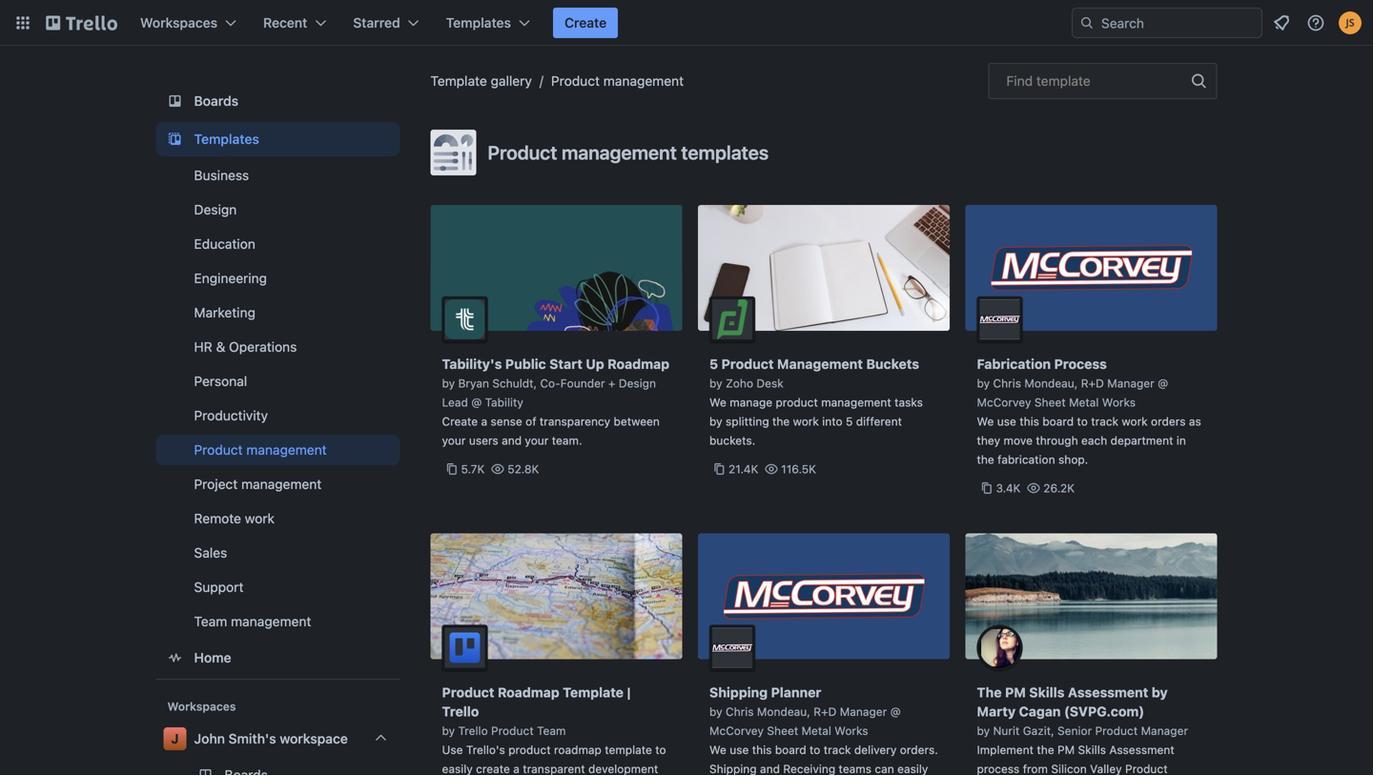 Task type: vqa. For each thing, say whether or not it's contained in the screenshot.
Search field
yes



Task type: describe. For each thing, give the bounding box(es) containing it.
from
[[1023, 762, 1048, 775]]

the inside the pm skills assessment by marty cagan (svpg.com) by nurit gazit, senior product manager implement the pm skills assessment process from silicon valley produc
[[1037, 743, 1054, 757]]

sheet for planner
[[767, 724, 798, 738]]

schuldt,
[[492, 377, 537, 390]]

each
[[1081, 434, 1107, 447]]

26.2k
[[1043, 482, 1075, 495]]

@ for fabrication
[[1158, 377, 1168, 390]]

3.4k
[[996, 482, 1021, 495]]

support link
[[156, 572, 400, 603]]

engineering
[[194, 270, 267, 286]]

remote
[[194, 511, 241, 526]]

trello product team image
[[442, 625, 488, 671]]

design link
[[156, 195, 400, 225]]

mccorvey for shipping
[[709, 724, 764, 738]]

to inside the product roadmap template | trello by trello product team use trello's product roadmap template to easily create a transparent developmen
[[655, 743, 666, 757]]

&
[[216, 339, 225, 355]]

r+d for process
[[1081, 377, 1104, 390]]

we for shipping
[[709, 743, 726, 757]]

and inside 'shipping planner by chris mondeau, r+d manager @ mccorvey sheet metal works we use this board to track delivery orders. shipping and receiving teams can easil'
[[760, 762, 780, 775]]

home image
[[164, 647, 186, 669]]

+
[[608, 377, 615, 390]]

product management templates
[[488, 141, 769, 164]]

can
[[875, 762, 894, 775]]

product down trello product team image
[[442, 685, 494, 700]]

template inside the product roadmap template | trello by trello product team use trello's product roadmap template to easily create a transparent developmen
[[605, 743, 652, 757]]

1 vertical spatial product management link
[[156, 435, 400, 465]]

tability's
[[442, 356, 502, 372]]

@ for shipping
[[890, 705, 901, 718]]

easily
[[442, 762, 473, 775]]

board for process
[[1043, 415, 1074, 428]]

between
[[614, 415, 660, 428]]

work inside fabrication process by chris mondeau, r+d manager @ mccorvey sheet metal works we use this board to track work orders as they move through each department in the fabrication shop.
[[1122, 415, 1148, 428]]

workspaces inside popup button
[[140, 15, 217, 31]]

product inside 5 product management buckets by zoho desk we manage product management tasks by splitting the work into 5 different buckets.
[[721, 356, 774, 372]]

to for shipping
[[810, 743, 820, 757]]

john
[[194, 731, 225, 747]]

silicon
[[1051, 762, 1087, 775]]

tability's public start up roadmap by bryan schuldt, co-founder + design lead @ tability create a sense of transparency between your users and your team.
[[442, 356, 669, 447]]

0 vertical spatial 5
[[709, 356, 718, 372]]

engineering link
[[156, 263, 400, 294]]

management
[[777, 356, 863, 372]]

product right product management icon
[[488, 141, 557, 164]]

create
[[476, 762, 510, 775]]

productivity
[[194, 408, 268, 423]]

tability
[[485, 396, 523, 409]]

the pm skills assessment by marty cagan (svpg.com) by nurit gazit, senior product manager implement the pm skills assessment process from silicon valley produc
[[977, 685, 1188, 775]]

find template
[[1006, 73, 1091, 89]]

sales link
[[156, 538, 400, 568]]

product inside the product roadmap template | trello by trello product team use trello's product roadmap template to easily create a transparent developmen
[[508, 743, 551, 757]]

a inside the product roadmap template | trello by trello product team use trello's product roadmap template to easily create a transparent developmen
[[513, 762, 520, 775]]

track for planner
[[824, 743, 851, 757]]

2 your from the left
[[525, 434, 549, 447]]

receiving
[[783, 762, 835, 775]]

mccorvey for fabrication
[[977, 396, 1031, 409]]

productivity link
[[156, 400, 400, 431]]

public
[[505, 356, 546, 372]]

work inside 5 product management buckets by zoho desk we manage product management tasks by splitting the work into 5 different buckets.
[[793, 415, 819, 428]]

2 shipping from the top
[[709, 762, 757, 775]]

52.8k
[[507, 462, 539, 476]]

chris mondeau, r+d manager @ mccorvey sheet metal works image for fabrication process
[[977, 297, 1023, 342]]

buckets
[[866, 356, 919, 372]]

planner
[[771, 685, 821, 700]]

teams
[[839, 762, 872, 775]]

product roadmap template | trello by trello product team use trello's product roadmap template to easily create a transparent developmen
[[442, 685, 666, 775]]

(svpg.com)
[[1064, 704, 1144, 719]]

remote work
[[194, 511, 275, 526]]

home
[[194, 650, 231, 666]]

home link
[[156, 641, 400, 675]]

tasks
[[895, 396, 923, 409]]

shop.
[[1058, 453, 1088, 466]]

implement
[[977, 743, 1034, 757]]

product management icon image
[[431, 130, 476, 175]]

business
[[194, 167, 249, 183]]

founder
[[560, 377, 605, 390]]

of
[[526, 415, 536, 428]]

works for process
[[1102, 396, 1136, 409]]

john smith (johnsmith38824343) image
[[1339, 11, 1362, 34]]

by inside fabrication process by chris mondeau, r+d manager @ mccorvey sheet metal works we use this board to track work orders as they move through each department in the fabrication shop.
[[977, 377, 990, 390]]

manage
[[730, 396, 772, 409]]

manager for process
[[1107, 377, 1154, 390]]

Search field
[[1095, 9, 1262, 37]]

search image
[[1079, 15, 1095, 31]]

manager for planner
[[840, 705, 887, 718]]

template gallery
[[431, 73, 532, 89]]

1 vertical spatial assessment
[[1109, 743, 1175, 757]]

21.4k
[[729, 462, 758, 476]]

education link
[[156, 229, 400, 259]]

this for fabrication
[[1020, 415, 1039, 428]]

delivery
[[854, 743, 897, 757]]

personal link
[[156, 366, 400, 397]]

product up trello's
[[491, 724, 534, 738]]

into
[[822, 415, 843, 428]]

marty
[[977, 704, 1016, 719]]

orders.
[[900, 743, 938, 757]]

fabrication process by chris mondeau, r+d manager @ mccorvey sheet metal works we use this board to track work orders as they move through each department in the fabrication shop.
[[977, 356, 1201, 466]]

lead
[[442, 396, 468, 409]]

transparency
[[540, 415, 610, 428]]

team management link
[[156, 606, 400, 637]]

in
[[1177, 434, 1186, 447]]

1 vertical spatial workspaces
[[167, 700, 236, 713]]

1 vertical spatial trello
[[458, 724, 488, 738]]

metal for planner
[[802, 724, 831, 738]]

by inside the tability's public start up roadmap by bryan schuldt, co-founder + design lead @ tability create a sense of transparency between your users and your team.
[[442, 377, 455, 390]]

1 your from the left
[[442, 434, 466, 447]]

gazit,
[[1023, 724, 1054, 738]]

use for shipping
[[730, 743, 749, 757]]

orders
[[1151, 415, 1186, 428]]

0 vertical spatial product management
[[551, 73, 684, 89]]

0 horizontal spatial skills
[[1029, 685, 1065, 700]]

starred button
[[342, 8, 431, 38]]

0 vertical spatial assessment
[[1068, 685, 1148, 700]]

product down create button
[[551, 73, 600, 89]]

boards
[[194, 93, 238, 109]]

sales
[[194, 545, 227, 561]]

create inside button
[[565, 15, 607, 31]]

gallery
[[491, 73, 532, 89]]

users
[[469, 434, 498, 447]]

desk
[[757, 377, 784, 390]]

by inside 'shipping planner by chris mondeau, r+d manager @ mccorvey sheet metal works we use this board to track delivery orders. shipping and receiving teams can easil'
[[709, 705, 722, 718]]

up
[[586, 356, 604, 372]]

as
[[1189, 415, 1201, 428]]

j
[[171, 731, 179, 747]]

0 vertical spatial product management link
[[551, 73, 684, 89]]

@ inside the tability's public start up roadmap by bryan schuldt, co-founder + design lead @ tability create a sense of transparency between your users and your team.
[[471, 396, 482, 409]]

valley
[[1090, 762, 1122, 775]]

co-
[[540, 377, 560, 390]]

sheet for process
[[1035, 396, 1066, 409]]

0 horizontal spatial pm
[[1005, 685, 1026, 700]]

chris for fabrication
[[993, 377, 1021, 390]]

starred
[[353, 15, 400, 31]]

nurit
[[993, 724, 1020, 738]]

use for fabrication
[[997, 415, 1016, 428]]

project management link
[[156, 469, 400, 500]]

design inside "link"
[[194, 202, 237, 217]]

sense
[[491, 415, 522, 428]]

this for shipping
[[752, 743, 772, 757]]



Task type: locate. For each thing, give the bounding box(es) containing it.
0 vertical spatial team
[[194, 614, 227, 629]]

fabrication
[[998, 453, 1055, 466]]

1 vertical spatial create
[[442, 415, 478, 428]]

0 vertical spatial design
[[194, 202, 237, 217]]

this
[[1020, 415, 1039, 428], [752, 743, 772, 757]]

1 horizontal spatial roadmap
[[608, 356, 669, 372]]

1 horizontal spatial team
[[537, 724, 566, 738]]

1 horizontal spatial a
[[513, 762, 520, 775]]

work left into
[[793, 415, 819, 428]]

by inside the product roadmap template | trello by trello product team use trello's product roadmap template to easily create a transparent developmen
[[442, 724, 455, 738]]

nurit gazit, senior product manager image
[[977, 625, 1023, 671]]

1 horizontal spatial mondeau,
[[1024, 377, 1078, 390]]

they
[[977, 434, 1000, 447]]

metal inside fabrication process by chris mondeau, r+d manager @ mccorvey sheet metal works we use this board to track work orders as they move through each department in the fabrication shop.
[[1069, 396, 1099, 409]]

skills up cagan
[[1029, 685, 1065, 700]]

product management link down create button
[[551, 73, 684, 89]]

mccorvey inside fabrication process by chris mondeau, r+d manager @ mccorvey sheet metal works we use this board to track work orders as they move through each department in the fabrication shop.
[[977, 396, 1031, 409]]

a
[[481, 415, 487, 428], [513, 762, 520, 775]]

sheet down planner
[[767, 724, 798, 738]]

manager up orders
[[1107, 377, 1154, 390]]

this up move
[[1020, 415, 1039, 428]]

0 notifications image
[[1270, 11, 1293, 34]]

0 horizontal spatial to
[[655, 743, 666, 757]]

@ up orders
[[1158, 377, 1168, 390]]

template right roadmap
[[605, 743, 652, 757]]

mondeau,
[[1024, 377, 1078, 390], [757, 705, 810, 718]]

0 horizontal spatial design
[[194, 202, 237, 217]]

product management up project management in the bottom left of the page
[[194, 442, 327, 458]]

template gallery link
[[431, 73, 532, 89]]

0 horizontal spatial mccorvey
[[709, 724, 764, 738]]

0 horizontal spatial roadmap
[[498, 685, 560, 700]]

1 vertical spatial the
[[977, 453, 994, 466]]

splitting
[[726, 415, 769, 428]]

0 vertical spatial template
[[431, 73, 487, 89]]

0 horizontal spatial product management link
[[156, 435, 400, 465]]

0 horizontal spatial r+d
[[814, 705, 837, 718]]

1 vertical spatial design
[[619, 377, 656, 390]]

@ up delivery
[[890, 705, 901, 718]]

1 horizontal spatial this
[[1020, 415, 1039, 428]]

we
[[709, 396, 726, 409], [977, 415, 994, 428], [709, 743, 726, 757]]

track up teams
[[824, 743, 851, 757]]

marketing link
[[156, 298, 400, 328]]

templates up template gallery
[[446, 15, 511, 31]]

design right + on the left of page
[[619, 377, 656, 390]]

pm right the
[[1005, 685, 1026, 700]]

chris for shipping
[[726, 705, 754, 718]]

project
[[194, 476, 238, 492]]

template right find
[[1036, 73, 1091, 89]]

create inside the tability's public start up roadmap by bryan schuldt, co-founder + design lead @ tability create a sense of transparency between your users and your team.
[[442, 415, 478, 428]]

boards link
[[156, 84, 400, 118]]

0 vertical spatial templates
[[446, 15, 511, 31]]

0 horizontal spatial team
[[194, 614, 227, 629]]

your left users
[[442, 434, 466, 447]]

smith's
[[229, 731, 276, 747]]

support
[[194, 579, 244, 595]]

0 vertical spatial metal
[[1069, 396, 1099, 409]]

1 vertical spatial a
[[513, 762, 520, 775]]

r+d down "process"
[[1081, 377, 1104, 390]]

to inside 'shipping planner by chris mondeau, r+d manager @ mccorvey sheet metal works we use this board to track delivery orders. shipping and receiving teams can easil'
[[810, 743, 820, 757]]

chris mondeau, r+d manager @ mccorvey sheet metal works image for shipping planner
[[709, 625, 755, 671]]

and left receiving
[[760, 762, 780, 775]]

board inside 'shipping planner by chris mondeau, r+d manager @ mccorvey sheet metal works we use this board to track delivery orders. shipping and receiving teams can easil'
[[775, 743, 806, 757]]

0 horizontal spatial board
[[775, 743, 806, 757]]

the right splitting
[[772, 415, 790, 428]]

bryan
[[458, 377, 489, 390]]

senior
[[1057, 724, 1092, 738]]

pm up silicon
[[1058, 743, 1075, 757]]

116.5k
[[781, 462, 816, 476]]

1 vertical spatial templates
[[194, 131, 259, 147]]

workspaces up board icon
[[140, 15, 217, 31]]

@ down bryan
[[471, 396, 482, 409]]

@ inside fabrication process by chris mondeau, r+d manager @ mccorvey sheet metal works we use this board to track work orders as they move through each department in the fabrication shop.
[[1158, 377, 1168, 390]]

1 horizontal spatial board
[[1043, 415, 1074, 428]]

board up through on the right of the page
[[1043, 415, 1074, 428]]

we inside fabrication process by chris mondeau, r+d manager @ mccorvey sheet metal works we use this board to track work orders as they move through each department in the fabrication shop.
[[977, 415, 994, 428]]

1 horizontal spatial skills
[[1078, 743, 1106, 757]]

to up receiving
[[810, 743, 820, 757]]

1 horizontal spatial chris
[[993, 377, 1021, 390]]

1 vertical spatial works
[[835, 724, 868, 738]]

1 horizontal spatial pm
[[1058, 743, 1075, 757]]

0 horizontal spatial track
[[824, 743, 851, 757]]

business link
[[156, 160, 400, 191]]

management inside 5 product management buckets by zoho desk we manage product management tasks by splitting the work into 5 different buckets.
[[821, 396, 891, 409]]

hr
[[194, 339, 212, 355]]

template inside field
[[1036, 73, 1091, 89]]

metal down "process"
[[1069, 396, 1099, 409]]

1 horizontal spatial create
[[565, 15, 607, 31]]

trello
[[442, 704, 479, 719], [458, 724, 488, 738]]

design inside the tability's public start up roadmap by bryan schuldt, co-founder + design lead @ tability create a sense of transparency between your users and your team.
[[619, 377, 656, 390]]

product up project
[[194, 442, 243, 458]]

and inside the tability's public start up roadmap by bryan schuldt, co-founder + design lead @ tability create a sense of transparency between your users and your team.
[[502, 434, 522, 447]]

manager inside 'shipping planner by chris mondeau, r+d manager @ mccorvey sheet metal works we use this board to track delivery orders. shipping and receiving teams can easil'
[[840, 705, 887, 718]]

roadmap inside the product roadmap template | trello by trello product team use trello's product roadmap template to easily create a transparent developmen
[[498, 685, 560, 700]]

product down the desk
[[776, 396, 818, 409]]

0 vertical spatial r+d
[[1081, 377, 1104, 390]]

team.
[[552, 434, 582, 447]]

track
[[1091, 415, 1119, 428], [824, 743, 851, 757]]

a inside the tability's public start up roadmap by bryan schuldt, co-founder + design lead @ tability create a sense of transparency between your users and your team.
[[481, 415, 487, 428]]

pm
[[1005, 685, 1026, 700], [1058, 743, 1075, 757]]

create button
[[553, 8, 618, 38]]

1 vertical spatial use
[[730, 743, 749, 757]]

fabrication
[[977, 356, 1051, 372]]

1 horizontal spatial to
[[810, 743, 820, 757]]

r+d for planner
[[814, 705, 837, 718]]

open information menu image
[[1306, 13, 1325, 32]]

1 shipping from the top
[[709, 685, 768, 700]]

1 vertical spatial r+d
[[814, 705, 837, 718]]

0 vertical spatial and
[[502, 434, 522, 447]]

2 horizontal spatial the
[[1037, 743, 1054, 757]]

@
[[1158, 377, 1168, 390], [471, 396, 482, 409], [890, 705, 901, 718]]

workspaces
[[140, 15, 217, 31], [167, 700, 236, 713]]

product up transparent
[[508, 743, 551, 757]]

we inside 5 product management buckets by zoho desk we manage product management tasks by splitting the work into 5 different buckets.
[[709, 396, 726, 409]]

metal for process
[[1069, 396, 1099, 409]]

1 vertical spatial chris
[[726, 705, 754, 718]]

use inside fabrication process by chris mondeau, r+d manager @ mccorvey sheet metal works we use this board to track work orders as they move through each department in the fabrication shop.
[[997, 415, 1016, 428]]

a up users
[[481, 415, 487, 428]]

manager up delivery
[[840, 705, 887, 718]]

product down (svpg.com)
[[1095, 724, 1138, 738]]

manager down (svpg.com)
[[1141, 724, 1188, 738]]

1 horizontal spatial and
[[760, 762, 780, 775]]

0 vertical spatial manager
[[1107, 377, 1154, 390]]

hr & operations link
[[156, 332, 400, 362]]

works for planner
[[835, 724, 868, 738]]

r+d inside 'shipping planner by chris mondeau, r+d manager @ mccorvey sheet metal works we use this board to track delivery orders. shipping and receiving teams can easil'
[[814, 705, 837, 718]]

chris inside fabrication process by chris mondeau, r+d manager @ mccorvey sheet metal works we use this board to track work orders as they move through each department in the fabrication shop.
[[993, 377, 1021, 390]]

workspace
[[280, 731, 348, 747]]

1 vertical spatial product
[[508, 743, 551, 757]]

and down sense
[[502, 434, 522, 447]]

0 vertical spatial the
[[772, 415, 790, 428]]

0 horizontal spatial sheet
[[767, 724, 798, 738]]

project management
[[194, 476, 322, 492]]

0 horizontal spatial template
[[605, 743, 652, 757]]

1 horizontal spatial work
[[793, 415, 819, 428]]

5 right into
[[846, 415, 853, 428]]

1 horizontal spatial product
[[776, 396, 818, 409]]

0 vertical spatial this
[[1020, 415, 1039, 428]]

to
[[1077, 415, 1088, 428], [655, 743, 666, 757], [810, 743, 820, 757]]

|
[[627, 685, 631, 700]]

manager inside fabrication process by chris mondeau, r+d manager @ mccorvey sheet metal works we use this board to track work orders as they move through each department in the fabrication shop.
[[1107, 377, 1154, 390]]

assessment
[[1068, 685, 1148, 700], [1109, 743, 1175, 757]]

0 horizontal spatial templates
[[194, 131, 259, 147]]

templates link
[[156, 122, 400, 156]]

mondeau, down "process"
[[1024, 377, 1078, 390]]

1 horizontal spatial chris mondeau, r+d manager @ mccorvey sheet metal works image
[[977, 297, 1023, 342]]

shipping planner by chris mondeau, r+d manager @ mccorvey sheet metal works we use this board to track delivery orders. shipping and receiving teams can easil
[[709, 685, 938, 775]]

1 horizontal spatial mccorvey
[[977, 396, 1031, 409]]

track for process
[[1091, 415, 1119, 428]]

0 horizontal spatial metal
[[802, 724, 831, 738]]

0 horizontal spatial product management
[[194, 442, 327, 458]]

@ inside 'shipping planner by chris mondeau, r+d manager @ mccorvey sheet metal works we use this board to track delivery orders. shipping and receiving teams can easil'
[[890, 705, 901, 718]]

works inside 'shipping planner by chris mondeau, r+d manager @ mccorvey sheet metal works we use this board to track delivery orders. shipping and receiving teams can easil'
[[835, 724, 868, 738]]

template left gallery
[[431, 73, 487, 89]]

team inside the product roadmap template | trello by trello product team use trello's product roadmap template to easily create a transparent developmen
[[537, 724, 566, 738]]

works up department
[[1102, 396, 1136, 409]]

1 horizontal spatial your
[[525, 434, 549, 447]]

to up each
[[1077, 415, 1088, 428]]

back to home image
[[46, 8, 117, 38]]

mondeau, inside fabrication process by chris mondeau, r+d manager @ mccorvey sheet metal works we use this board to track work orders as they move through each department in the fabrication shop.
[[1024, 377, 1078, 390]]

trello's
[[466, 743, 505, 757]]

assessment up (svpg.com)
[[1068, 685, 1148, 700]]

1 horizontal spatial r+d
[[1081, 377, 1104, 390]]

this inside 'shipping planner by chris mondeau, r+d manager @ mccorvey sheet metal works we use this board to track delivery orders. shipping and receiving teams can easil'
[[752, 743, 772, 757]]

this inside fabrication process by chris mondeau, r+d manager @ mccorvey sheet metal works we use this board to track work orders as they move through each department in the fabrication shop.
[[1020, 415, 1039, 428]]

5
[[709, 356, 718, 372], [846, 415, 853, 428]]

1 horizontal spatial use
[[997, 415, 1016, 428]]

board inside fabrication process by chris mondeau, r+d manager @ mccorvey sheet metal works we use this board to track work orders as they move through each department in the fabrication shop.
[[1043, 415, 1074, 428]]

1 horizontal spatial @
[[890, 705, 901, 718]]

transparent
[[523, 762, 585, 775]]

move
[[1004, 434, 1033, 447]]

1 horizontal spatial metal
[[1069, 396, 1099, 409]]

0 horizontal spatial mondeau,
[[757, 705, 810, 718]]

process
[[1054, 356, 1107, 372]]

to right roadmap
[[655, 743, 666, 757]]

works up delivery
[[835, 724, 868, 738]]

1 horizontal spatial template
[[1036, 73, 1091, 89]]

templates
[[681, 141, 769, 164]]

marketing
[[194, 305, 255, 320]]

2 horizontal spatial @
[[1158, 377, 1168, 390]]

board up receiving
[[775, 743, 806, 757]]

by
[[442, 377, 455, 390], [709, 377, 722, 390], [977, 377, 990, 390], [709, 415, 722, 428], [1152, 685, 1168, 700], [709, 705, 722, 718], [442, 724, 455, 738], [977, 724, 990, 738]]

trello up use
[[442, 704, 479, 719]]

recent
[[263, 15, 307, 31]]

sheet up through on the right of the page
[[1035, 396, 1066, 409]]

design
[[194, 202, 237, 217], [619, 377, 656, 390]]

use inside 'shipping planner by chris mondeau, r+d manager @ mccorvey sheet metal works we use this board to track delivery orders. shipping and receiving teams can easil'
[[730, 743, 749, 757]]

0 horizontal spatial work
[[245, 511, 275, 526]]

0 vertical spatial template
[[1036, 73, 1091, 89]]

product management link down "productivity" link
[[156, 435, 400, 465]]

board image
[[164, 90, 186, 113]]

we for fabrication
[[977, 415, 994, 428]]

product up zoho
[[721, 356, 774, 372]]

0 horizontal spatial the
[[772, 415, 790, 428]]

0 horizontal spatial use
[[730, 743, 749, 757]]

track inside 'shipping planner by chris mondeau, r+d manager @ mccorvey sheet metal works we use this board to track delivery orders. shipping and receiving teams can easil'
[[824, 743, 851, 757]]

0 vertical spatial @
[[1158, 377, 1168, 390]]

r+d inside fabrication process by chris mondeau, r+d manager @ mccorvey sheet metal works we use this board to track work orders as they move through each department in the fabrication shop.
[[1081, 377, 1104, 390]]

hr & operations
[[194, 339, 297, 355]]

1 horizontal spatial product management
[[551, 73, 684, 89]]

cagan
[[1019, 704, 1061, 719]]

operations
[[229, 339, 297, 355]]

track inside fabrication process by chris mondeau, r+d manager @ mccorvey sheet metal works we use this board to track work orders as they move through each department in the fabrication shop.
[[1091, 415, 1119, 428]]

find
[[1006, 73, 1033, 89]]

template board image
[[164, 128, 186, 151]]

trello up trello's
[[458, 724, 488, 738]]

the inside fabrication process by chris mondeau, r+d manager @ mccorvey sheet metal works we use this board to track work orders as they move through each department in the fabrication shop.
[[977, 453, 994, 466]]

chris mondeau, r+d manager @ mccorvey sheet metal works image
[[977, 297, 1023, 342], [709, 625, 755, 671]]

remote work link
[[156, 503, 400, 534]]

0 horizontal spatial a
[[481, 415, 487, 428]]

1 horizontal spatial product management link
[[551, 73, 684, 89]]

mondeau, inside 'shipping planner by chris mondeau, r+d manager @ mccorvey sheet metal works we use this board to track delivery orders. shipping and receiving teams can easil'
[[757, 705, 810, 718]]

1 vertical spatial metal
[[802, 724, 831, 738]]

1 vertical spatial pm
[[1058, 743, 1075, 757]]

0 horizontal spatial create
[[442, 415, 478, 428]]

product inside 5 product management buckets by zoho desk we manage product management tasks by splitting the work into 5 different buckets.
[[776, 396, 818, 409]]

to inside fabrication process by chris mondeau, r+d manager @ mccorvey sheet metal works we use this board to track work orders as they move through each department in the fabrication shop.
[[1077, 415, 1088, 428]]

sheet inside 'shipping planner by chris mondeau, r+d manager @ mccorvey sheet metal works we use this board to track delivery orders. shipping and receiving teams can easil'
[[767, 724, 798, 738]]

your down of
[[525, 434, 549, 447]]

buckets.
[[709, 434, 755, 447]]

shipping left planner
[[709, 685, 768, 700]]

the
[[977, 685, 1002, 700]]

templates inside dropdown button
[[446, 15, 511, 31]]

mccorvey inside 'shipping planner by chris mondeau, r+d manager @ mccorvey sheet metal works we use this board to track delivery orders. shipping and receiving teams can easil'
[[709, 724, 764, 738]]

zoho
[[726, 377, 753, 390]]

product inside the pm skills assessment by marty cagan (svpg.com) by nurit gazit, senior product manager implement the pm skills assessment process from silicon valley produc
[[1095, 724, 1138, 738]]

1 vertical spatial 5
[[846, 415, 853, 428]]

2 vertical spatial we
[[709, 743, 726, 757]]

the
[[772, 415, 790, 428], [977, 453, 994, 466], [1037, 743, 1054, 757]]

0 vertical spatial roadmap
[[608, 356, 669, 372]]

product
[[776, 396, 818, 409], [508, 743, 551, 757]]

0 vertical spatial shipping
[[709, 685, 768, 700]]

manager inside the pm skills assessment by marty cagan (svpg.com) by nurit gazit, senior product manager implement the pm skills assessment process from silicon valley produc
[[1141, 724, 1188, 738]]

0 vertical spatial sheet
[[1035, 396, 1066, 409]]

0 vertical spatial mondeau,
[[1024, 377, 1078, 390]]

team up roadmap
[[537, 724, 566, 738]]

0 vertical spatial we
[[709, 396, 726, 409]]

skills up valley
[[1078, 743, 1106, 757]]

to for fabrication
[[1077, 415, 1088, 428]]

metal up receiving
[[802, 724, 831, 738]]

shipping
[[709, 685, 768, 700], [709, 762, 757, 775]]

metal inside 'shipping planner by chris mondeau, r+d manager @ mccorvey sheet metal works we use this board to track delivery orders. shipping and receiving teams can easil'
[[802, 724, 831, 738]]

1 vertical spatial skills
[[1078, 743, 1106, 757]]

mondeau, down planner
[[757, 705, 810, 718]]

assessment up valley
[[1109, 743, 1175, 757]]

zoho desk image
[[709, 297, 755, 342]]

0 horizontal spatial @
[[471, 396, 482, 409]]

Find template field
[[988, 63, 1217, 99]]

we inside 'shipping planner by chris mondeau, r+d manager @ mccorvey sheet metal works we use this board to track delivery orders. shipping and receiving teams can easil'
[[709, 743, 726, 757]]

the inside 5 product management buckets by zoho desk we manage product management tasks by splitting the work into 5 different buckets.
[[772, 415, 790, 428]]

1 vertical spatial this
[[752, 743, 772, 757]]

design down business
[[194, 202, 237, 217]]

product management
[[551, 73, 684, 89], [194, 442, 327, 458]]

5 down "zoho desk" image
[[709, 356, 718, 372]]

0 vertical spatial pm
[[1005, 685, 1026, 700]]

templates button
[[435, 8, 542, 38]]

process
[[977, 762, 1020, 775]]

bryan schuldt, co-founder + design lead @ tability image
[[442, 297, 488, 342]]

roadmap up trello's
[[498, 685, 560, 700]]

the down they
[[977, 453, 994, 466]]

0 vertical spatial product
[[776, 396, 818, 409]]

mondeau, for process
[[1024, 377, 1078, 390]]

0 vertical spatial track
[[1091, 415, 1119, 428]]

1 vertical spatial board
[[775, 743, 806, 757]]

work down project management in the bottom left of the page
[[245, 511, 275, 526]]

1 vertical spatial template
[[605, 743, 652, 757]]

works inside fabrication process by chris mondeau, r+d manager @ mccorvey sheet metal works we use this board to track work orders as they move through each department in the fabrication shop.
[[1102, 396, 1136, 409]]

0 horizontal spatial product
[[508, 743, 551, 757]]

team down support at the bottom of the page
[[194, 614, 227, 629]]

1 vertical spatial manager
[[840, 705, 887, 718]]

this down planner
[[752, 743, 772, 757]]

recent button
[[252, 8, 338, 38]]

0 vertical spatial skills
[[1029, 685, 1065, 700]]

roadmap inside the tability's public start up roadmap by bryan schuldt, co-founder + design lead @ tability create a sense of transparency between your users and your team.
[[608, 356, 669, 372]]

a right create
[[513, 762, 520, 775]]

5.7k
[[461, 462, 485, 476]]

board for planner
[[775, 743, 806, 757]]

template left |
[[563, 685, 624, 700]]

1 horizontal spatial design
[[619, 377, 656, 390]]

use
[[442, 743, 463, 757]]

mondeau, for planner
[[757, 705, 810, 718]]

0 vertical spatial mccorvey
[[977, 396, 1031, 409]]

work up department
[[1122, 415, 1148, 428]]

primary element
[[0, 0, 1373, 46]]

sheet inside fabrication process by chris mondeau, r+d manager @ mccorvey sheet metal works we use this board to track work orders as they move through each department in the fabrication shop.
[[1035, 396, 1066, 409]]

the down gazit,
[[1037, 743, 1054, 757]]

roadmap up + on the left of page
[[608, 356, 669, 372]]

template inside the product roadmap template | trello by trello product team use trello's product roadmap template to easily create a transparent developmen
[[563, 685, 624, 700]]

shipping left receiving
[[709, 762, 757, 775]]

0 vertical spatial trello
[[442, 704, 479, 719]]

1 vertical spatial team
[[537, 724, 566, 738]]

5 product management buckets by zoho desk we manage product management tasks by splitting the work into 5 different buckets.
[[709, 356, 923, 447]]

0 horizontal spatial and
[[502, 434, 522, 447]]

templates up business
[[194, 131, 259, 147]]

track up each
[[1091, 415, 1119, 428]]

1 vertical spatial we
[[977, 415, 994, 428]]

product management down create button
[[551, 73, 684, 89]]

0 horizontal spatial chris mondeau, r+d manager @ mccorvey sheet metal works image
[[709, 625, 755, 671]]

r+d down planner
[[814, 705, 837, 718]]

chris inside 'shipping planner by chris mondeau, r+d manager @ mccorvey sheet metal works we use this board to track delivery orders. shipping and receiving teams can easil'
[[726, 705, 754, 718]]

manager
[[1107, 377, 1154, 390], [840, 705, 887, 718], [1141, 724, 1188, 738]]

1 horizontal spatial works
[[1102, 396, 1136, 409]]

workspaces up john
[[167, 700, 236, 713]]



